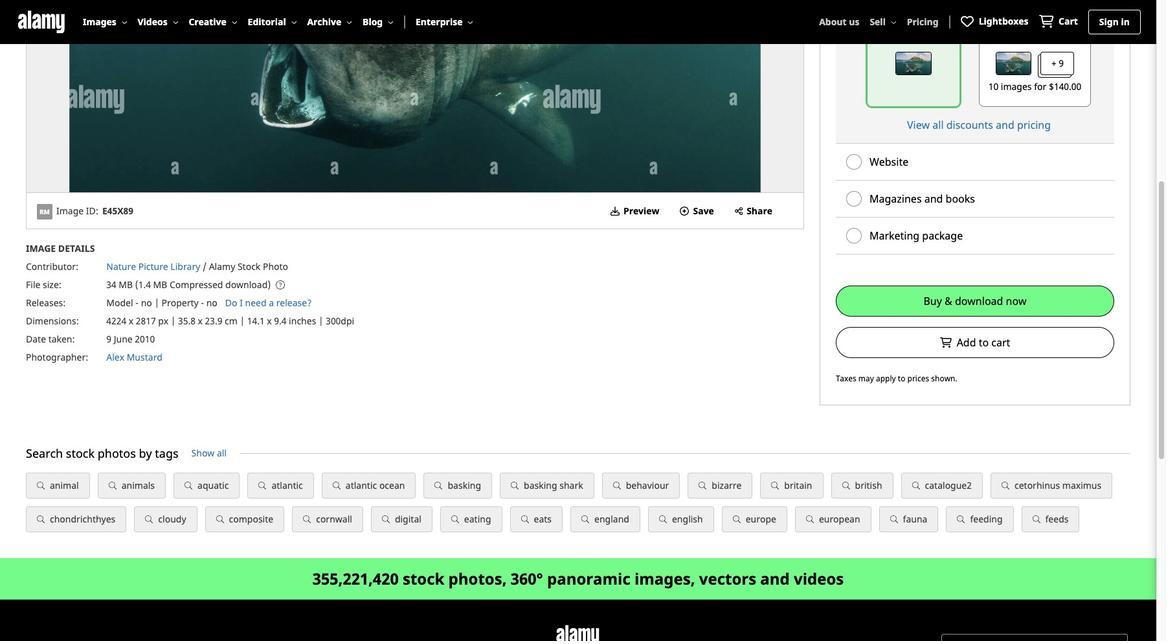 Task type: vqa. For each thing, say whether or not it's contained in the screenshot.
AERIAL VIEW TO ROVINJ OLD TOWN, POPULAR TRAVEL DESTIATION IN ISTRIA, CROATIA image
no



Task type: describe. For each thing, give the bounding box(es) containing it.
do
[[225, 297, 237, 309]]

magnifying glass image for england
[[582, 516, 590, 524]]

1 horizontal spatial image
[[56, 205, 84, 217]]

to inside "button"
[[980, 336, 990, 350]]

a split level digital composite showing a basking shark (ceterhinus maximus) feeding on plankton around st michael's mount, cornwall, uk. june stock photo image
[[27, 0, 804, 193]]

show all
[[192, 447, 227, 460]]

cetorhinus
[[1015, 480, 1061, 492]]

bizarre link
[[688, 473, 753, 499]]

british
[[856, 480, 883, 492]]

magnifying glass image for european
[[807, 516, 814, 524]]

photos,
[[449, 568, 507, 590]]

cart
[[1059, 15, 1079, 27]]

nature
[[106, 261, 136, 273]]

add to cart
[[957, 336, 1011, 350]]

feeds
[[1046, 513, 1069, 526]]

magnifying glass image for eats
[[521, 516, 529, 524]]

do i need a release?
[[225, 297, 312, 309]]

england
[[595, 513, 630, 526]]

details
[[58, 242, 95, 255]]

images link
[[83, 0, 127, 44]]

pricing
[[908, 16, 939, 28]]

atlantic ocean
[[346, 480, 405, 492]]

1 - from the left
[[136, 297, 139, 309]]

english
[[673, 513, 703, 526]]

cetorhinus maximus link
[[991, 473, 1113, 499]]

view all discounts and pricing
[[908, 118, 1052, 132]]

catalogue2 link
[[902, 473, 984, 499]]

magnifying glass image for feeds
[[1033, 516, 1041, 524]]

videos
[[794, 568, 844, 590]]

chevron down image for enterprise
[[468, 19, 474, 25]]

prices
[[908, 373, 930, 384]]

show all button
[[192, 447, 227, 460]]

10 images for $140.00
[[989, 80, 1082, 92]]

eating
[[464, 513, 492, 526]]

chondrichthyes link
[[26, 507, 127, 533]]

cart shopping image
[[1040, 15, 1054, 28]]

photographer
[[26, 351, 86, 364]]

taken
[[48, 333, 72, 345]]

for this image button
[[868, 0, 961, 107]]

1 vertical spatial to
[[899, 373, 906, 384]]

europe
[[746, 513, 777, 526]]

save button
[[681, 193, 715, 229]]

magnifying glass image for cornwall
[[303, 516, 311, 524]]

chevron down image for blog
[[388, 19, 394, 25]]

british link
[[832, 473, 894, 499]]

9 june 2010
[[106, 333, 155, 345]]

basking for basking
[[448, 480, 481, 492]]

buy & download now
[[924, 294, 1027, 308]]

(1.4
[[135, 279, 151, 291]]

eating link
[[441, 507, 503, 533]]

pricing link
[[908, 0, 939, 44]]

archive
[[307, 16, 342, 28]]

magnifying glass image for behaviour
[[613, 482, 621, 490]]

composite
[[229, 513, 274, 526]]

editorial link
[[248, 0, 297, 44]]

marketing package button
[[837, 217, 1115, 254]]

cart shopping image
[[941, 338, 952, 348]]

library
[[171, 261, 200, 273]]

aquatic
[[198, 480, 229, 492]]

enterprise
[[416, 16, 463, 28]]

alex mustard link
[[106, 351, 163, 364]]

chondrichthyes
[[50, 513, 116, 526]]

1 x from the left
[[129, 315, 134, 327]]

chevron down image for archive
[[347, 19, 352, 25]]

4224
[[106, 315, 126, 327]]

magnifying glass image for catalogue2
[[913, 482, 920, 490]]

about
[[820, 16, 847, 28]]

0 horizontal spatial 10
[[989, 80, 999, 92]]

all for view
[[933, 118, 944, 132]]

0 horizontal spatial alamy logo image
[[16, 10, 67, 34]]

atlantic for atlantic
[[272, 480, 303, 492]]

discounts
[[947, 118, 994, 132]]

magnifying glass image for composite
[[216, 516, 224, 524]]

basking shark
[[524, 480, 584, 492]]

2817
[[136, 315, 156, 327]]

package
[[923, 228, 964, 243]]

sell link
[[870, 0, 897, 44]]

magnifying glass image for feeding
[[958, 516, 966, 524]]

for this image
[[884, 27, 945, 39]]

share button
[[735, 201, 773, 221]]

website button
[[837, 144, 1115, 180]]

circle question image
[[276, 281, 285, 290]]

releases
[[26, 297, 63, 309]]

$140.00
[[1050, 80, 1082, 92]]

file
[[26, 279, 40, 291]]

books
[[946, 191, 976, 206]]

britain link
[[761, 473, 824, 499]]

about us
[[820, 16, 860, 28]]

may
[[859, 373, 875, 384]]

magnifying glass image for english
[[660, 516, 667, 524]]

image
[[918, 27, 945, 39]]

model
[[106, 297, 133, 309]]

34 mb (1.4 mb compressed download)
[[106, 279, 271, 291]]

in
[[1122, 16, 1131, 28]]

add to cart button
[[837, 327, 1115, 358]]

date
[[26, 333, 46, 345]]

fauna
[[904, 513, 928, 526]]

share
[[747, 205, 773, 217]]

european
[[820, 513, 861, 526]]

image details
[[26, 242, 95, 255]]

magnifying glass image for aquatic
[[185, 482, 192, 490]]

alex
[[106, 351, 124, 364]]

0 vertical spatial image
[[1031, 27, 1059, 39]]

view
[[908, 118, 931, 132]]

3 x from the left
[[267, 315, 272, 327]]

ocean
[[380, 480, 405, 492]]

chevron down image for editorial
[[291, 19, 297, 25]]

1 horizontal spatial alamy logo image
[[557, 625, 600, 641]]

1 horizontal spatial and
[[925, 191, 944, 206]]

1 no from the left
[[141, 297, 152, 309]]

magnifying glass image for fauna
[[891, 516, 898, 524]]

magnifying glass image for atlantic ocean
[[333, 482, 341, 490]]

0 horizontal spatial and
[[761, 568, 790, 590]]

magnifying glass image for britain
[[772, 482, 780, 490]]

show
[[192, 447, 215, 460]]

9.4
[[274, 315, 287, 327]]

images
[[1002, 80, 1033, 92]]

magazines and books button
[[837, 180, 1115, 217]]



Task type: locate. For each thing, give the bounding box(es) containing it.
magnifying glass image left the animal in the bottom of the page
[[37, 482, 45, 490]]

magnifying glass image inside european link
[[807, 516, 814, 524]]

english link
[[649, 507, 715, 533]]

website
[[870, 155, 909, 169]]

cloudy link
[[134, 507, 197, 533]]

stock
[[238, 261, 261, 273]]

magnifying glass image left "feeds"
[[1033, 516, 1041, 524]]

animal
[[50, 480, 79, 492]]

alamy logo image
[[16, 10, 67, 34], [557, 625, 600, 641]]

1 horizontal spatial mb
[[153, 279, 167, 291]]

| right 'inches'
[[319, 315, 324, 327]]

magnifying glass image inside england link
[[582, 516, 590, 524]]

sign in button
[[1090, 10, 1141, 34]]

2 chevron down image from the left
[[347, 19, 352, 25]]

archive link
[[307, 0, 352, 44]]

no up 2817
[[141, 297, 152, 309]]

to left cart on the bottom right of the page
[[980, 336, 990, 350]]

chevron down image inside blog 'link'
[[388, 19, 394, 25]]

/
[[203, 261, 207, 273]]

date taken :
[[26, 333, 75, 345]]

marketing package
[[870, 228, 964, 243]]

atlantic up composite
[[272, 480, 303, 492]]

2 horizontal spatial x
[[267, 315, 272, 327]]

0 horizontal spatial all
[[217, 447, 227, 460]]

magnifying glass image inside bizarre link
[[699, 482, 707, 490]]

eats
[[534, 513, 552, 526]]

magnifying glass image inside basking shark link
[[511, 482, 519, 490]]

1 horizontal spatial x
[[198, 315, 203, 327]]

magnifying glass image left cornwall on the left bottom of page
[[303, 516, 311, 524]]

magnifying glass image inside cornwall link
[[303, 516, 311, 524]]

mustard
[[127, 351, 163, 364]]

to right apply
[[899, 373, 906, 384]]

magnifying glass image inside chondrichthyes link
[[37, 516, 45, 524]]

0 vertical spatial alamy logo image
[[16, 10, 67, 34]]

magnifying glass image left eats
[[521, 516, 529, 524]]

2 atlantic from the left
[[346, 480, 377, 492]]

magnifying glass image for british
[[843, 482, 850, 490]]

magnifying glass image inside composite link
[[216, 516, 224, 524]]

1 horizontal spatial 9
[[1060, 57, 1065, 69]]

magnifying glass image inside aquatic link
[[185, 482, 192, 490]]

magnifying glass image left animals
[[109, 482, 116, 490]]

magnifying glass image left composite
[[216, 516, 224, 524]]

e45x89
[[102, 205, 133, 217]]

magnifying glass image inside animal link
[[37, 482, 45, 490]]

maximus
[[1063, 480, 1102, 492]]

stock left photos,
[[403, 568, 445, 590]]

magnifying glass image for chondrichthyes
[[37, 516, 45, 524]]

chevron down image
[[122, 19, 127, 25], [347, 19, 352, 25], [468, 19, 474, 25]]

| right px
[[171, 315, 176, 327]]

2 horizontal spatial image
[[1031, 27, 1059, 39]]

1 horizontal spatial 10
[[1019, 27, 1029, 39]]

circle plus image
[[681, 206, 690, 216]]

2 mb from the left
[[153, 279, 167, 291]]

sell
[[870, 16, 886, 28]]

alamy logo image left images
[[16, 10, 67, 34]]

download image
[[611, 206, 620, 216]]

1 horizontal spatial stock
[[403, 568, 445, 590]]

magnifying glass image inside atlantic ocean link
[[333, 482, 341, 490]]

2 basking from the left
[[524, 480, 558, 492]]

magnifying glass image inside the 'cetorhinus maximus' link
[[1002, 482, 1010, 490]]

basking inside 'link'
[[448, 480, 481, 492]]

chevron down image inside "editorial" link
[[291, 19, 297, 25]]

magnifying glass image for animal
[[37, 482, 45, 490]]

all right show
[[217, 447, 227, 460]]

magnifying glass image left england
[[582, 516, 590, 524]]

magnifying glass image inside fauna link
[[891, 516, 898, 524]]

chevron down image right images
[[122, 19, 127, 25]]

1 horizontal spatial a
[[1011, 27, 1017, 39]]

1 vertical spatial image
[[56, 205, 84, 217]]

magnifying glass image for cetorhinus maximus
[[1002, 482, 1010, 490]]

image left the id
[[56, 205, 84, 217]]

magnifying glass image inside 'eating' link
[[452, 516, 459, 524]]

chevron down image right enterprise
[[468, 19, 474, 25]]

10
[[1019, 27, 1029, 39], [989, 80, 999, 92]]

0 horizontal spatial -
[[136, 297, 139, 309]]

id
[[86, 205, 96, 217]]

atlantic
[[272, 480, 303, 492], [346, 480, 377, 492]]

0 vertical spatial all
[[933, 118, 944, 132]]

a right with
[[1011, 27, 1017, 39]]

2 vertical spatial and
[[761, 568, 790, 590]]

all for show
[[217, 447, 227, 460]]

magnifying glass image left bizarre
[[699, 482, 707, 490]]

0 horizontal spatial to
[[899, 373, 906, 384]]

1 horizontal spatial to
[[980, 336, 990, 350]]

2 horizontal spatial chevron down image
[[468, 19, 474, 25]]

blog
[[363, 16, 383, 28]]

magnifying glass image inside cloudy link
[[145, 516, 153, 524]]

animal link
[[26, 473, 90, 499]]

1 horizontal spatial all
[[933, 118, 944, 132]]

to
[[980, 336, 990, 350], [899, 373, 906, 384]]

marketing
[[870, 228, 920, 243]]

magnifying glass image for bizarre
[[699, 482, 707, 490]]

x left 9.4
[[267, 315, 272, 327]]

magnifying glass image left the english
[[660, 516, 667, 524]]

images
[[83, 16, 116, 28]]

basking up 'eating' link
[[448, 480, 481, 492]]

2 vertical spatial image
[[26, 242, 56, 255]]

magnifying glass image inside the 'british' 'link'
[[843, 482, 850, 490]]

atlantic left ocean
[[346, 480, 377, 492]]

1 mb from the left
[[119, 279, 133, 291]]

lightboxes
[[979, 15, 1029, 27]]

1 horizontal spatial -
[[201, 297, 204, 309]]

alamy logo image down '355,221,420 stock photos, 360° panoramic images, vectors and videos'
[[557, 625, 600, 641]]

355,221,420 stock photos, 360° panoramic images, vectors and videos
[[313, 568, 844, 590]]

by
[[139, 446, 152, 462]]

1 vertical spatial alamy logo image
[[557, 625, 600, 641]]

atlantic inside 'link'
[[272, 480, 303, 492]]

england link
[[571, 507, 641, 533]]

save
[[694, 205, 715, 217]]

0 vertical spatial stock
[[66, 446, 95, 462]]

magnifying glass image up composite
[[259, 482, 267, 490]]

0 horizontal spatial image
[[26, 242, 56, 255]]

0 horizontal spatial a
[[269, 297, 274, 309]]

0 vertical spatial and
[[997, 118, 1015, 132]]

- right model
[[136, 297, 139, 309]]

magnifying glass image inside eats link
[[521, 516, 529, 524]]

magnifying glass image for europe
[[733, 516, 741, 524]]

0 horizontal spatial stock
[[66, 446, 95, 462]]

magnifying glass image inside atlantic 'link'
[[259, 482, 267, 490]]

nature picture library link
[[106, 261, 200, 273]]

chevron down image up for
[[892, 19, 897, 25]]

file size :
[[26, 279, 62, 291]]

0 horizontal spatial x
[[129, 315, 134, 327]]

chevron down image left blog
[[347, 19, 352, 25]]

0 horizontal spatial atlantic
[[272, 480, 303, 492]]

1 atlantic from the left
[[272, 480, 303, 492]]

magnifying glass image for digital
[[382, 516, 390, 524]]

download)
[[226, 279, 271, 291]]

magnifying glass image for atlantic
[[259, 482, 267, 490]]

magnifying glass image inside europe link
[[733, 516, 741, 524]]

4 chevron down image from the left
[[388, 19, 394, 25]]

magnifying glass image left feeding
[[958, 516, 966, 524]]

1 horizontal spatial no
[[206, 297, 218, 309]]

1 vertical spatial a
[[269, 297, 274, 309]]

35.8
[[178, 315, 196, 327]]

blog link
[[363, 0, 394, 44]]

magnifying glass image left basking shark on the bottom of page
[[511, 482, 519, 490]]

1 chevron down image from the left
[[173, 19, 178, 25]]

x left 23.9
[[198, 315, 203, 327]]

search stock photos by tags
[[26, 446, 179, 462]]

chevron down image right blog
[[388, 19, 394, 25]]

chevron down image inside creative link
[[232, 19, 238, 25]]

4224 x 2817 px | 35.8 x 23.9 cm | 14.1 x 9.4 inches | 300dpi
[[106, 315, 355, 327]]

magnifying glass image left the eating
[[452, 516, 459, 524]]

1 chevron down image from the left
[[122, 19, 127, 25]]

9 right the +
[[1060, 57, 1065, 69]]

magnifying glass image left british
[[843, 482, 850, 490]]

34
[[106, 279, 116, 291]]

mb right the '34'
[[119, 279, 133, 291]]

magnifying glass image
[[259, 482, 267, 490], [435, 482, 443, 490], [699, 482, 707, 490], [843, 482, 850, 490], [913, 482, 920, 490], [145, 516, 153, 524], [216, 516, 224, 524], [382, 516, 390, 524], [452, 516, 459, 524], [521, 516, 529, 524], [660, 516, 667, 524], [733, 516, 741, 524], [807, 516, 814, 524], [891, 516, 898, 524], [958, 516, 966, 524]]

| up px
[[154, 297, 159, 309]]

chevron down image for creative
[[232, 19, 238, 25]]

chevron down image for images
[[122, 19, 127, 25]]

magnifying glass image right ocean
[[435, 482, 443, 490]]

| right cm
[[240, 315, 245, 327]]

1 horizontal spatial chevron down image
[[347, 19, 352, 25]]

do i need a release? link
[[225, 297, 312, 309]]

10 left images on the top
[[989, 80, 999, 92]]

behaviour link
[[602, 473, 681, 499]]

magnifying glass image up cornwall on the left bottom of page
[[333, 482, 341, 490]]

basking shark link
[[500, 473, 595, 499]]

magnifying glass image left europe
[[733, 516, 741, 524]]

stock up the animal in the bottom of the page
[[66, 446, 95, 462]]

buy
[[924, 294, 943, 308]]

pricing
[[1018, 118, 1052, 132]]

chevron down image inside videos link
[[173, 19, 178, 25]]

pack
[[1061, 27, 1081, 39]]

0 horizontal spatial 9
[[106, 333, 111, 345]]

10 right with
[[1019, 27, 1029, 39]]

digital link
[[371, 507, 433, 533]]

3 chevron down image from the left
[[291, 19, 297, 25]]

3 chevron down image from the left
[[468, 19, 474, 25]]

magnifying glass image left cloudy
[[145, 516, 153, 524]]

magnifying glass image inside feeding link
[[958, 516, 966, 524]]

magnifying glass image inside behaviour link
[[613, 482, 621, 490]]

chevron down image right creative
[[232, 19, 238, 25]]

0 vertical spatial 9
[[1060, 57, 1065, 69]]

and left pricing
[[997, 118, 1015, 132]]

now
[[1007, 294, 1027, 308]]

1 vertical spatial 10
[[989, 80, 999, 92]]

cart
[[992, 336, 1011, 350]]

chevron down image for videos
[[173, 19, 178, 25]]

1 horizontal spatial atlantic
[[346, 480, 377, 492]]

atlantic for atlantic ocean
[[346, 480, 377, 492]]

chevron down image for sell
[[892, 19, 897, 25]]

chevron down image inside sell link
[[892, 19, 897, 25]]

magnifying glass image down animal link
[[37, 516, 45, 524]]

360°
[[511, 568, 543, 590]]

images,
[[635, 568, 696, 590]]

mb right (1.4
[[153, 279, 167, 291]]

image left pack
[[1031, 27, 1059, 39]]

2 chevron down image from the left
[[232, 19, 238, 25]]

cetorhinus maximus
[[1015, 480, 1102, 492]]

magnifying glass image for basking shark
[[511, 482, 519, 490]]

basking left shark
[[524, 480, 558, 492]]

photographer :
[[26, 351, 88, 364]]

px
[[158, 315, 169, 327]]

and left videos on the bottom right of page
[[761, 568, 790, 590]]

0 horizontal spatial mb
[[119, 279, 133, 291]]

aquatic link
[[174, 473, 240, 499]]

contributor
[[26, 261, 76, 273]]

stock for photos,
[[403, 568, 445, 590]]

chevron down image inside images link
[[122, 19, 127, 25]]

composite link
[[205, 507, 285, 533]]

digital
[[395, 513, 422, 526]]

magnifying glass image inside animals link
[[109, 482, 116, 490]]

magnifying glass image inside english link
[[660, 516, 667, 524]]

0 vertical spatial a
[[1011, 27, 1017, 39]]

magnifying glass image for cloudy
[[145, 516, 153, 524]]

magnifying glass image inside catalogue2 link
[[913, 482, 920, 490]]

feeding link
[[947, 507, 1014, 533]]

magnifying glass image left fauna
[[891, 516, 898, 524]]

magnifying glass image left aquatic
[[185, 482, 192, 490]]

magnifying glass image left "behaviour"
[[613, 482, 621, 490]]

heart image
[[961, 15, 974, 28]]

magnifying glass image inside basking 'link'
[[435, 482, 443, 490]]

magnifying glass image for eating
[[452, 516, 459, 524]]

share nodes image
[[735, 206, 743, 216]]

all right view
[[933, 118, 944, 132]]

1 vertical spatial 9
[[106, 333, 111, 345]]

magnifying glass image left the european
[[807, 516, 814, 524]]

a right need
[[269, 297, 274, 309]]

1 vertical spatial all
[[217, 447, 227, 460]]

magnifying glass image left catalogue2
[[913, 482, 920, 490]]

releases :
[[26, 297, 66, 309]]

enterprise link
[[416, 0, 474, 44]]

magnifying glass image inside digital link
[[382, 516, 390, 524]]

no up 23.9
[[206, 297, 218, 309]]

model - no | property - no
[[106, 297, 218, 309]]

2 horizontal spatial and
[[997, 118, 1015, 132]]

1 horizontal spatial basking
[[524, 480, 558, 492]]

videos link
[[138, 0, 178, 44]]

for
[[1035, 80, 1047, 92]]

9 left the june
[[106, 333, 111, 345]]

stock for photos
[[66, 446, 95, 462]]

chevron down image
[[173, 19, 178, 25], [232, 19, 238, 25], [291, 19, 297, 25], [388, 19, 394, 25], [892, 19, 897, 25]]

magnifying glass image left cetorhinus
[[1002, 482, 1010, 490]]

0 vertical spatial 10
[[1019, 27, 1029, 39]]

and left books
[[925, 191, 944, 206]]

magnifying glass image left britain
[[772, 482, 780, 490]]

creative
[[189, 16, 227, 28]]

magnifying glass image inside feeds link
[[1033, 516, 1041, 524]]

chevron down image right videos
[[173, 19, 178, 25]]

about us link
[[820, 0, 860, 44]]

1 basking from the left
[[448, 480, 481, 492]]

magnifying glass image inside britain link
[[772, 482, 780, 490]]

image up contributor
[[26, 242, 56, 255]]

1 vertical spatial and
[[925, 191, 944, 206]]

355,221,420
[[313, 568, 399, 590]]

basking for basking shark
[[524, 480, 558, 492]]

2 x from the left
[[198, 315, 203, 327]]

0 horizontal spatial no
[[141, 297, 152, 309]]

chevron down image inside 'archive' link
[[347, 19, 352, 25]]

2 - from the left
[[201, 297, 204, 309]]

0 vertical spatial to
[[980, 336, 990, 350]]

picture
[[138, 261, 168, 273]]

i
[[240, 297, 243, 309]]

0 horizontal spatial basking
[[448, 480, 481, 492]]

- down compressed
[[201, 297, 204, 309]]

cart link
[[1040, 15, 1079, 29]]

magnifying glass image for animals
[[109, 482, 116, 490]]

1 vertical spatial stock
[[403, 568, 445, 590]]

cornwall link
[[292, 507, 363, 533]]

2 no from the left
[[206, 297, 218, 309]]

magnifying glass image
[[37, 482, 45, 490], [109, 482, 116, 490], [185, 482, 192, 490], [333, 482, 341, 490], [511, 482, 519, 490], [613, 482, 621, 490], [772, 482, 780, 490], [1002, 482, 1010, 490], [37, 516, 45, 524], [303, 516, 311, 524], [582, 516, 590, 524], [1033, 516, 1041, 524]]

magnifying glass image left the digital
[[382, 516, 390, 524]]

chevron down image inside enterprise link
[[468, 19, 474, 25]]

chevron down image right the editorial
[[291, 19, 297, 25]]

mb
[[119, 279, 133, 291], [153, 279, 167, 291]]

5 chevron down image from the left
[[892, 19, 897, 25]]

preview link
[[611, 193, 660, 229]]

magnifying glass image for basking
[[435, 482, 443, 490]]

magazines and books
[[870, 191, 976, 206]]

europe link
[[722, 507, 788, 533]]

animals
[[122, 480, 155, 492]]

0 horizontal spatial chevron down image
[[122, 19, 127, 25]]

x right 4224
[[129, 315, 134, 327]]

basking link
[[424, 473, 492, 499]]

size
[[43, 279, 59, 291]]



